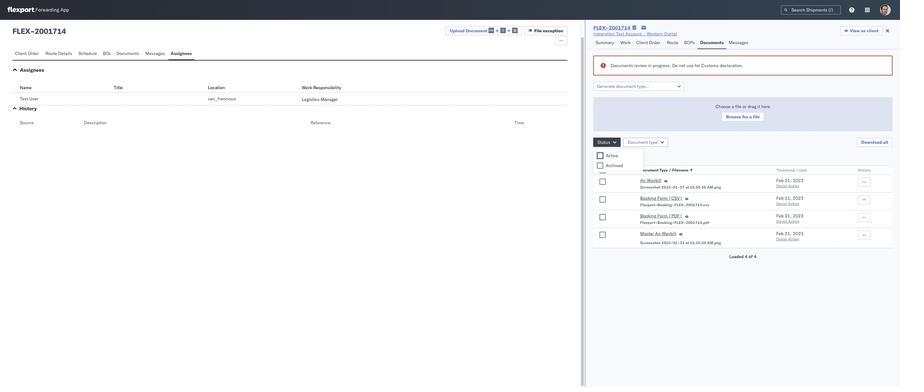 Task type: vqa. For each thing, say whether or not it's contained in the screenshot.
Update: New names for client requirements
no



Task type: describe. For each thing, give the bounding box(es) containing it.
download all
[[861, 140, 888, 145]]

0 horizontal spatial a
[[732, 104, 734, 110]]

2023- for 02-
[[661, 241, 673, 245]]

02-
[[673, 241, 680, 245]]

4 ackley from the top
[[788, 237, 799, 242]]

/ inside button
[[796, 168, 798, 173]]

daniel for booking form (csv)
[[776, 202, 787, 206]]

4 for ∙
[[628, 154, 631, 159]]

flexport- for booking form (pdf)
[[640, 221, 657, 225]]

booking form (pdf) link
[[640, 213, 682, 221]]

ackley for booking form (pdf)
[[788, 219, 799, 224]]

timestamp / user
[[776, 168, 807, 173]]

logistics manager
[[302, 97, 338, 102]]

description
[[84, 120, 107, 126]]

upload document button
[[445, 26, 522, 35]]

client order for right client order 'button'
[[636, 40, 660, 45]]

client for right client order 'button'
[[636, 40, 648, 45]]

ackley for air waybill
[[788, 184, 799, 189]]

1 horizontal spatial assignees button
[[168, 48, 194, 60]]

screenshot for screenshot 2023-01-27 at 10.55.56 am.png
[[640, 185, 660, 190]]

0 vertical spatial flex-
[[593, 25, 609, 31]]

1 vertical spatial assignees button
[[20, 67, 44, 73]]

flexport-booking-flex-2001714.csv
[[640, 203, 709, 208]]

it
[[758, 104, 760, 110]]

21, for air waybill
[[785, 178, 792, 184]]

master
[[640, 231, 654, 237]]

1 horizontal spatial messages
[[729, 40, 748, 45]]

all
[[883, 140, 888, 145]]

1 horizontal spatial -
[[643, 31, 646, 37]]

document type / filename button
[[639, 167, 764, 173]]

booking form (pdf)
[[640, 213, 682, 219]]

name
[[20, 85, 31, 91]]

4 feb 21, 2023 daniel ackley from the top
[[776, 231, 804, 242]]

booking for booking form (pdf)
[[640, 213, 656, 219]]

feb 21, 2023 daniel ackley for booking form (pdf)
[[776, 213, 804, 224]]

upload
[[450, 28, 465, 33]]

reference
[[311, 120, 330, 126]]

integration test account - western digital
[[593, 31, 677, 37]]

forwarding app link
[[7, 7, 69, 13]]

app
[[60, 7, 69, 13]]

digital
[[664, 31, 677, 37]]

uploaded files ∙ 4
[[593, 154, 631, 159]]

0 horizontal spatial messages button
[[143, 48, 168, 60]]

in
[[648, 63, 652, 68]]

1 horizontal spatial documents button
[[698, 37, 726, 49]]

account
[[625, 31, 642, 37]]

documents for left "documents" button
[[117, 51, 139, 56]]

2023- for 01-
[[661, 185, 673, 190]]

test inside integration test account - western digital link
[[616, 31, 624, 37]]

4 21, from the top
[[785, 231, 792, 237]]

summary
[[596, 40, 614, 45]]

document for document type / filename
[[640, 168, 659, 173]]

archived
[[606, 163, 623, 169]]

route details button
[[43, 48, 76, 60]]

view as client button
[[840, 26, 883, 35]]

1 horizontal spatial client order button
[[634, 37, 664, 49]]

work for work responsibility
[[302, 85, 312, 91]]

progress.
[[653, 63, 671, 68]]

as
[[861, 28, 866, 34]]

form for (pdf)
[[657, 213, 668, 219]]

flex
[[12, 26, 30, 36]]

western
[[647, 31, 663, 37]]

view as client
[[850, 28, 879, 34]]

4 daniel from the top
[[776, 237, 787, 242]]

file exception
[[534, 28, 563, 34]]

exception
[[543, 28, 563, 34]]

or
[[743, 104, 747, 110]]

21, for booking form (pdf)
[[785, 213, 792, 219]]

air waybill link
[[640, 178, 661, 185]]

of
[[749, 254, 753, 260]]

master air waybill
[[640, 231, 676, 237]]

work responsibility
[[302, 85, 341, 91]]

loaded 4 of 4
[[729, 254, 757, 260]]

a inside button
[[749, 114, 752, 120]]

client
[[867, 28, 879, 34]]

history button
[[19, 105, 37, 112]]

bol button
[[100, 48, 114, 60]]

manager
[[321, 97, 338, 102]]

browse for a file
[[726, 114, 760, 120]]

order for right client order 'button'
[[649, 40, 660, 45]]

10.55.56
[[690, 185, 706, 190]]

download all button
[[857, 138, 893, 147]]

sops button
[[682, 37, 698, 49]]

timestamp / user button
[[775, 167, 846, 173]]

schedule button
[[76, 48, 100, 60]]

at for 10.55.56
[[685, 185, 689, 190]]

loaded
[[729, 254, 744, 260]]

daniel for booking form (pdf)
[[776, 219, 787, 224]]

documents for the rightmost "documents" button
[[700, 40, 724, 45]]

drag
[[748, 104, 756, 110]]

document type button
[[623, 138, 668, 147]]

integration
[[593, 31, 615, 37]]

document type / filename
[[640, 168, 688, 173]]

test user
[[20, 96, 38, 102]]

0 horizontal spatial file
[[735, 104, 741, 110]]

logistics
[[302, 97, 319, 102]]

1 horizontal spatial messages button
[[726, 37, 752, 49]]

daniel for air waybill
[[776, 184, 787, 189]]

forwarding app
[[35, 7, 69, 13]]

document type
[[628, 140, 658, 145]]

air waybill
[[640, 178, 661, 184]]

details
[[58, 51, 72, 56]]

summary button
[[593, 37, 618, 49]]

san_francisco
[[208, 96, 236, 102]]

feb for air waybill
[[776, 178, 784, 184]]

source
[[20, 120, 34, 126]]

location
[[208, 85, 225, 91]]

0 horizontal spatial for
[[695, 63, 700, 68]]

feb for booking form (csv)
[[776, 196, 784, 201]]

booking form (csv)
[[640, 196, 682, 201]]

feb 21, 2023 daniel ackley for booking form (csv)
[[776, 196, 804, 206]]

feb for booking form (pdf)
[[776, 213, 784, 219]]

sops
[[684, 40, 695, 45]]

am.png for screenshot 2023-02-21 at 10.10.04 am.png
[[707, 241, 721, 245]]

uploaded
[[593, 154, 613, 159]]



Task type: locate. For each thing, give the bounding box(es) containing it.
download
[[861, 140, 882, 145]]

3 ackley from the top
[[788, 219, 799, 224]]

0 horizontal spatial client
[[15, 51, 27, 56]]

route down the digital
[[667, 40, 678, 45]]

0 vertical spatial screenshot
[[640, 185, 660, 190]]

work
[[620, 40, 631, 45], [302, 85, 312, 91]]

waybill inside air waybill link
[[647, 178, 661, 184]]

documents right bol button
[[117, 51, 139, 56]]

air down document type / filename
[[640, 178, 646, 184]]

1 vertical spatial 2023-
[[661, 241, 673, 245]]

user
[[29, 96, 38, 102], [799, 168, 807, 173]]

history
[[19, 105, 37, 112]]

1 vertical spatial route
[[46, 51, 57, 56]]

0 horizontal spatial -
[[30, 26, 35, 36]]

2 at from the top
[[685, 241, 689, 245]]

1 / from the left
[[669, 168, 671, 173]]

1 vertical spatial flex-
[[674, 203, 686, 208]]

1 vertical spatial file
[[753, 114, 760, 120]]

status button
[[593, 138, 621, 147]]

2001714.pdf
[[686, 221, 709, 225]]

schedule
[[79, 51, 97, 56]]

2 screenshot from the top
[[640, 241, 660, 245]]

0 horizontal spatial route
[[46, 51, 57, 56]]

1 flexport- from the top
[[640, 203, 657, 208]]

0 vertical spatial messages
[[729, 40, 748, 45]]

0 horizontal spatial 4
[[628, 154, 631, 159]]

Search Shipments (/) text field
[[781, 5, 841, 15]]

1 vertical spatial user
[[799, 168, 807, 173]]

2 am.png from the top
[[707, 241, 721, 245]]

messages button
[[726, 37, 752, 49], [143, 48, 168, 60]]

test up history
[[20, 96, 28, 102]]

0 vertical spatial client order
[[636, 40, 660, 45]]

active
[[606, 153, 618, 159]]

time
[[514, 120, 524, 126]]

4 for of
[[754, 254, 757, 260]]

0 horizontal spatial assignees
[[20, 67, 44, 73]]

1 horizontal spatial work
[[620, 40, 631, 45]]

0 horizontal spatial messages
[[145, 51, 165, 56]]

client down integration test account - western digital link
[[636, 40, 648, 45]]

ackley for booking form (csv)
[[788, 202, 799, 206]]

0 horizontal spatial user
[[29, 96, 38, 102]]

∙
[[624, 154, 627, 159]]

route details
[[46, 51, 72, 56]]

1 vertical spatial document
[[628, 140, 648, 145]]

1 horizontal spatial client order
[[636, 40, 660, 45]]

(pdf)
[[669, 213, 682, 219]]

1 feb from the top
[[776, 178, 784, 184]]

ackley
[[788, 184, 799, 189], [788, 202, 799, 206], [788, 219, 799, 224], [788, 237, 799, 242]]

here
[[761, 104, 770, 110]]

2001714
[[609, 25, 630, 31], [35, 26, 66, 36]]

2 vertical spatial documents
[[611, 63, 633, 68]]

form left (csv)
[[657, 196, 668, 201]]

client order button down flex
[[12, 48, 43, 60]]

2 ackley from the top
[[788, 202, 799, 206]]

document inside button
[[628, 140, 648, 145]]

booking- for (csv)
[[657, 203, 674, 208]]

1 vertical spatial assignees
[[20, 67, 44, 73]]

1 vertical spatial air
[[655, 231, 661, 237]]

0 vertical spatial a
[[732, 104, 734, 110]]

client order button
[[634, 37, 664, 49], [12, 48, 43, 60]]

0 vertical spatial test
[[616, 31, 624, 37]]

am.png right 10.10.04
[[707, 241, 721, 245]]

choose
[[716, 104, 731, 110]]

2023 for booking form (csv)
[[793, 196, 804, 201]]

title
[[114, 85, 123, 91]]

0 vertical spatial waybill
[[647, 178, 661, 184]]

0 horizontal spatial test
[[20, 96, 28, 102]]

at for 10.10.04
[[685, 241, 689, 245]]

documents button right bol
[[114, 48, 143, 60]]

0 vertical spatial document
[[466, 28, 487, 33]]

screenshot for screenshot 2023-02-21 at 10.10.04 am.png
[[640, 241, 660, 245]]

0 horizontal spatial documents
[[117, 51, 139, 56]]

0 horizontal spatial client order button
[[12, 48, 43, 60]]

1 horizontal spatial /
[[796, 168, 798, 173]]

0 vertical spatial client
[[636, 40, 648, 45]]

2 form from the top
[[657, 213, 668, 219]]

at
[[685, 185, 689, 190], [685, 241, 689, 245]]

1 vertical spatial booking
[[640, 213, 656, 219]]

form left (pdf)
[[657, 213, 668, 219]]

documents for documents review in progress. do not use for customs declaration.
[[611, 63, 633, 68]]

1 horizontal spatial for
[[742, 114, 748, 120]]

customs
[[701, 63, 719, 68]]

2 2023 from the top
[[793, 196, 804, 201]]

air right master
[[655, 231, 661, 237]]

document up air waybill
[[640, 168, 659, 173]]

1 horizontal spatial assignees
[[171, 51, 192, 56]]

work up logistics
[[302, 85, 312, 91]]

0 vertical spatial booking
[[640, 196, 656, 201]]

documents right sops button
[[700, 40, 724, 45]]

for inside button
[[742, 114, 748, 120]]

1 vertical spatial at
[[685, 241, 689, 245]]

documents review in progress. do not use for customs declaration.
[[611, 63, 743, 68]]

client order down western at the top
[[636, 40, 660, 45]]

1 am.png from the top
[[707, 185, 721, 190]]

client for client order 'button' to the left
[[15, 51, 27, 56]]

air inside air waybill link
[[640, 178, 646, 184]]

flexport- up master
[[640, 221, 657, 225]]

am.png
[[707, 185, 721, 190], [707, 241, 721, 245]]

actions
[[858, 168, 871, 173]]

2 horizontal spatial 4
[[754, 254, 757, 260]]

assignees
[[171, 51, 192, 56], [20, 67, 44, 73]]

0 vertical spatial user
[[29, 96, 38, 102]]

flex- for booking form (csv)
[[674, 203, 686, 208]]

1 screenshot from the top
[[640, 185, 660, 190]]

2 2023- from the top
[[661, 241, 673, 245]]

0 horizontal spatial waybill
[[647, 178, 661, 184]]

review
[[634, 63, 647, 68]]

2 vertical spatial flex-
[[674, 221, 686, 225]]

2 flexport- from the top
[[640, 221, 657, 225]]

waybill inside the master air waybill "link"
[[662, 231, 676, 237]]

air inside the master air waybill "link"
[[655, 231, 661, 237]]

1 horizontal spatial file
[[753, 114, 760, 120]]

4 feb from the top
[[776, 231, 784, 237]]

1 vertical spatial documents
[[117, 51, 139, 56]]

1 vertical spatial client
[[15, 51, 27, 56]]

2 / from the left
[[796, 168, 798, 173]]

2023- down the master air waybill "link"
[[661, 241, 673, 245]]

form
[[657, 196, 668, 201], [657, 213, 668, 219]]

0 vertical spatial am.png
[[707, 185, 721, 190]]

1 horizontal spatial route
[[667, 40, 678, 45]]

flex- for booking form (pdf)
[[674, 221, 686, 225]]

flex-2001714
[[593, 25, 630, 31]]

Generate document type... text field
[[593, 82, 684, 91]]

client order for client order 'button' to the left
[[15, 51, 39, 56]]

0 horizontal spatial /
[[669, 168, 671, 173]]

1 vertical spatial work
[[302, 85, 312, 91]]

file down it
[[753, 114, 760, 120]]

2 daniel from the top
[[776, 202, 787, 206]]

booking for booking form (csv)
[[640, 196, 656, 201]]

messages
[[729, 40, 748, 45], [145, 51, 165, 56]]

am.png for screenshot 2023-01-27 at 10.55.56 am.png
[[707, 185, 721, 190]]

1 daniel from the top
[[776, 184, 787, 189]]

flexport. image
[[7, 7, 35, 13]]

type
[[660, 168, 668, 173]]

type
[[649, 140, 658, 145]]

flex - 2001714
[[12, 26, 66, 36]]

booking down air waybill link
[[640, 196, 656, 201]]

1 21, from the top
[[785, 178, 792, 184]]

2 feb 21, 2023 daniel ackley from the top
[[776, 196, 804, 206]]

0 horizontal spatial air
[[640, 178, 646, 184]]

3 daniel from the top
[[776, 219, 787, 224]]

client order down flex
[[15, 51, 39, 56]]

work button
[[618, 37, 634, 49]]

1 vertical spatial form
[[657, 213, 668, 219]]

27
[[680, 185, 685, 190]]

0 vertical spatial for
[[695, 63, 700, 68]]

2023 for booking form (pdf)
[[793, 213, 804, 219]]

4 left of
[[745, 254, 748, 260]]

0 vertical spatial assignees
[[171, 51, 192, 56]]

/ right 'timestamp' in the right top of the page
[[796, 168, 798, 173]]

0 vertical spatial booking-
[[657, 203, 674, 208]]

assignees button
[[168, 48, 194, 60], [20, 67, 44, 73]]

1 horizontal spatial client
[[636, 40, 648, 45]]

feb 21, 2023 daniel ackley for air waybill
[[776, 178, 804, 189]]

bol
[[103, 51, 111, 56]]

for down or
[[742, 114, 748, 120]]

a right choose
[[732, 104, 734, 110]]

1 horizontal spatial 2001714
[[609, 25, 630, 31]]

route for route
[[667, 40, 678, 45]]

at right 27
[[685, 185, 689, 190]]

file left or
[[735, 104, 741, 110]]

1 horizontal spatial documents
[[611, 63, 633, 68]]

flexport-booking-flex-2001714.pdf
[[640, 221, 709, 225]]

screenshot 2023-01-27 at 10.55.56 am.png
[[640, 185, 721, 190]]

1 2023 from the top
[[793, 178, 804, 184]]

flexport- for booking form (csv)
[[640, 203, 657, 208]]

2 booking from the top
[[640, 213, 656, 219]]

feb 21, 2023 daniel ackley
[[776, 178, 804, 189], [776, 196, 804, 206], [776, 213, 804, 224], [776, 231, 804, 242]]

work inside button
[[620, 40, 631, 45]]

1 booking- from the top
[[657, 203, 674, 208]]

0 vertical spatial work
[[620, 40, 631, 45]]

work down account
[[620, 40, 631, 45]]

0 horizontal spatial client order
[[15, 51, 39, 56]]

1 horizontal spatial user
[[799, 168, 807, 173]]

0 horizontal spatial assignees button
[[20, 67, 44, 73]]

0 vertical spatial route
[[667, 40, 678, 45]]

1 vertical spatial waybill
[[662, 231, 676, 237]]

2 booking- from the top
[[657, 221, 674, 225]]

0 vertical spatial air
[[640, 178, 646, 184]]

documents left review
[[611, 63, 633, 68]]

1 feb 21, 2023 daniel ackley from the top
[[776, 178, 804, 189]]

responsibility
[[313, 85, 341, 91]]

screenshot
[[640, 185, 660, 190], [640, 241, 660, 245]]

1 at from the top
[[685, 185, 689, 190]]

2 vertical spatial document
[[640, 168, 659, 173]]

work for work
[[620, 40, 631, 45]]

/ right "type"
[[669, 168, 671, 173]]

use
[[687, 63, 694, 68]]

waybill down "type"
[[647, 178, 661, 184]]

user right 'timestamp' in the right top of the page
[[799, 168, 807, 173]]

form for (csv)
[[657, 196, 668, 201]]

0 vertical spatial flexport-
[[640, 203, 657, 208]]

1 vertical spatial a
[[749, 114, 752, 120]]

1 vertical spatial booking-
[[657, 221, 674, 225]]

for right use
[[695, 63, 700, 68]]

booking-
[[657, 203, 674, 208], [657, 221, 674, 225]]

1 2023- from the top
[[661, 185, 673, 190]]

1 ackley from the top
[[788, 184, 799, 189]]

0 vertical spatial assignees button
[[168, 48, 194, 60]]

files
[[614, 154, 623, 159]]

for
[[695, 63, 700, 68], [742, 114, 748, 120]]

client down flex
[[15, 51, 27, 56]]

2 feb from the top
[[776, 196, 784, 201]]

4 right ∙
[[628, 154, 631, 159]]

booking
[[640, 196, 656, 201], [640, 213, 656, 219]]

2 horizontal spatial documents
[[700, 40, 724, 45]]

3 21, from the top
[[785, 213, 792, 219]]

0 vertical spatial documents
[[700, 40, 724, 45]]

status
[[597, 140, 610, 145]]

1 horizontal spatial air
[[655, 231, 661, 237]]

1 booking from the top
[[640, 196, 656, 201]]

- down forwarding app link
[[30, 26, 35, 36]]

at right 21
[[685, 241, 689, 245]]

2023
[[793, 178, 804, 184], [793, 196, 804, 201], [793, 213, 804, 219], [793, 231, 804, 237]]

screenshot down master
[[640, 241, 660, 245]]

2001714.csv
[[686, 203, 709, 208]]

1 vertical spatial test
[[20, 96, 28, 102]]

2001714 up account
[[609, 25, 630, 31]]

0 vertical spatial form
[[657, 196, 668, 201]]

2023 for air waybill
[[793, 178, 804, 184]]

flex-2001714 link
[[593, 25, 630, 31]]

order down 'flex - 2001714'
[[28, 51, 39, 56]]

flex- up integration
[[593, 25, 609, 31]]

21
[[680, 241, 685, 245]]

master air waybill link
[[640, 231, 676, 238]]

filename
[[672, 168, 688, 173]]

document left type
[[628, 140, 648, 145]]

order for client order 'button' to the left
[[28, 51, 39, 56]]

flex- down (csv)
[[674, 203, 686, 208]]

waybill up 02-
[[662, 231, 676, 237]]

21, for booking form (csv)
[[785, 196, 792, 201]]

flex- down (pdf)
[[674, 221, 686, 225]]

booking- down booking form (pdf)
[[657, 221, 674, 225]]

1 vertical spatial for
[[742, 114, 748, 120]]

1 horizontal spatial 4
[[745, 254, 748, 260]]

4 right of
[[754, 254, 757, 260]]

1 form from the top
[[657, 196, 668, 201]]

0 horizontal spatial documents button
[[114, 48, 143, 60]]

4 2023 from the top
[[793, 231, 804, 237]]

1 vertical spatial flexport-
[[640, 221, 657, 225]]

1 vertical spatial client order
[[15, 51, 39, 56]]

order
[[649, 40, 660, 45], [28, 51, 39, 56]]

route for route details
[[46, 51, 57, 56]]

document right upload
[[466, 28, 487, 33]]

documents button right sops
[[698, 37, 726, 49]]

booking- for (pdf)
[[657, 221, 674, 225]]

1 vertical spatial am.png
[[707, 241, 721, 245]]

route left 'details'
[[46, 51, 57, 56]]

choose a file or drag it here
[[716, 104, 770, 110]]

flexport- down booking form (csv)
[[640, 203, 657, 208]]

user inside timestamp / user button
[[799, 168, 807, 173]]

None checkbox
[[597, 153, 603, 159], [597, 163, 603, 169], [599, 167, 606, 174], [599, 179, 606, 185], [599, 197, 606, 203], [599, 214, 606, 221], [599, 232, 606, 238], [597, 153, 603, 159], [597, 163, 603, 169], [599, 167, 606, 174], [599, 179, 606, 185], [599, 197, 606, 203], [599, 214, 606, 221], [599, 232, 606, 238]]

- left western at the top
[[643, 31, 646, 37]]

1 horizontal spatial order
[[649, 40, 660, 45]]

order down western at the top
[[649, 40, 660, 45]]

browse
[[726, 114, 741, 120]]

1 vertical spatial messages
[[145, 51, 165, 56]]

3 2023 from the top
[[793, 213, 804, 219]]

0 horizontal spatial order
[[28, 51, 39, 56]]

client order button down western at the top
[[634, 37, 664, 49]]

upload document
[[450, 28, 487, 33]]

3 feb 21, 2023 daniel ackley from the top
[[776, 213, 804, 224]]

0 horizontal spatial 2001714
[[35, 26, 66, 36]]

declaration.
[[720, 63, 743, 68]]

screenshot down air waybill
[[640, 185, 660, 190]]

0 vertical spatial order
[[649, 40, 660, 45]]

1 horizontal spatial waybill
[[662, 231, 676, 237]]

air
[[640, 178, 646, 184], [655, 231, 661, 237]]

user up history
[[29, 96, 38, 102]]

route inside button
[[46, 51, 57, 56]]

test down flex-2001714
[[616, 31, 624, 37]]

browse for a file button
[[722, 112, 764, 122]]

1 vertical spatial order
[[28, 51, 39, 56]]

10.10.04
[[690, 241, 706, 245]]

feb
[[776, 178, 784, 184], [776, 196, 784, 201], [776, 213, 784, 219], [776, 231, 784, 237]]

booking up master
[[640, 213, 656, 219]]

booking- down booking form (csv)
[[657, 203, 674, 208]]

0 vertical spatial at
[[685, 185, 689, 190]]

document for document type
[[628, 140, 648, 145]]

0 horizontal spatial work
[[302, 85, 312, 91]]

1 horizontal spatial a
[[749, 114, 752, 120]]

file inside button
[[753, 114, 760, 120]]

2 21, from the top
[[785, 196, 792, 201]]

2001714 down forwarding app
[[35, 26, 66, 36]]

timestamp
[[776, 168, 795, 173]]

do
[[672, 63, 678, 68]]

0 vertical spatial file
[[735, 104, 741, 110]]

am.png right 10.55.56 on the top of page
[[707, 185, 721, 190]]

/ inside button
[[669, 168, 671, 173]]

route inside 'button'
[[667, 40, 678, 45]]

2023- up booking form (csv)
[[661, 185, 673, 190]]

not
[[679, 63, 685, 68]]

3 feb from the top
[[776, 213, 784, 219]]

0 vertical spatial 2023-
[[661, 185, 673, 190]]

screenshot 2023-02-21 at 10.10.04 am.png
[[640, 241, 721, 245]]

(csv)
[[669, 196, 682, 201]]

a down the drag
[[749, 114, 752, 120]]



